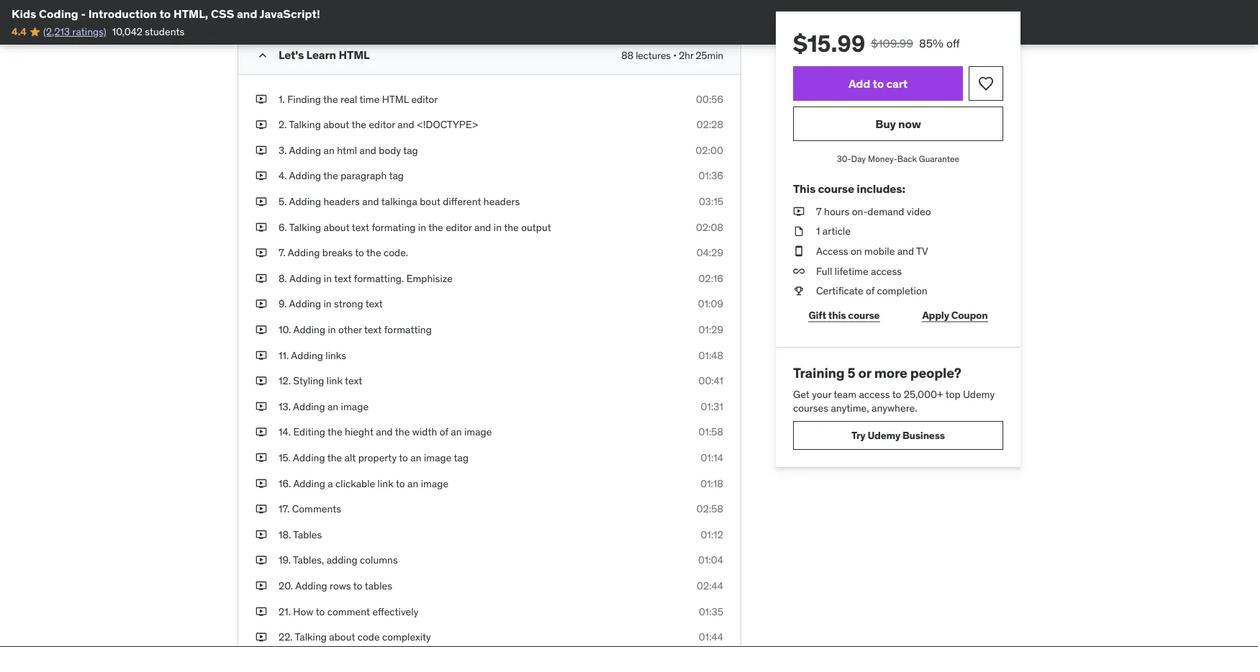 Task type: locate. For each thing, give the bounding box(es) containing it.
an down '12. styling link text'
[[328, 400, 339, 413]]

gift this course link
[[794, 301, 896, 330]]

<!doctype>
[[417, 118, 478, 131]]

link down property
[[378, 477, 394, 490]]

lifetime
[[835, 264, 869, 277]]

0 vertical spatial about
[[323, 118, 349, 131]]

1 vertical spatial course
[[849, 309, 880, 322]]

add
[[849, 76, 871, 91]]

coupon
[[952, 309, 988, 322]]

output
[[522, 221, 551, 234]]

2 vertical spatial talking
[[295, 631, 327, 644]]

or
[[859, 364, 872, 382]]

adding right 5.
[[289, 195, 321, 208]]

html
[[339, 47, 370, 62], [382, 92, 409, 105]]

adding right 4.
[[289, 169, 321, 182]]

article
[[823, 225, 851, 238]]

talking right 6.
[[289, 221, 321, 234]]

2 horizontal spatial editor
[[446, 221, 472, 234]]

adding for 13.
[[293, 400, 325, 413]]

image
[[341, 400, 369, 413], [464, 426, 492, 439], [424, 451, 452, 464], [421, 477, 449, 490]]

kids coding - introduction to html, css and javascript!
[[12, 6, 320, 21]]

xsmall image left 18.
[[256, 528, 267, 542]]

apply coupon button
[[907, 301, 1004, 330]]

course
[[818, 181, 855, 196], [849, 309, 880, 322]]

1 horizontal spatial udemy
[[964, 388, 995, 401]]

1 vertical spatial of
[[440, 426, 449, 439]]

to right rows
[[353, 579, 363, 592]]

adding right "9."
[[289, 298, 321, 310]]

20. adding rows to tables
[[279, 579, 393, 592]]

xsmall image left 1.
[[256, 92, 267, 106]]

talking right the 2.
[[289, 118, 321, 131]]

text right strong
[[366, 298, 383, 310]]

about up breaks
[[324, 221, 350, 234]]

headers
[[324, 195, 360, 208], [484, 195, 520, 208]]

to right breaks
[[355, 246, 364, 259]]

adding right 7.
[[288, 246, 320, 259]]

editor up <!doctype>
[[411, 92, 438, 105]]

1 horizontal spatial of
[[866, 284, 875, 297]]

xsmall image
[[256, 5, 267, 19], [256, 118, 267, 132], [256, 143, 267, 157], [256, 195, 267, 209], [794, 205, 805, 219], [794, 224, 805, 238], [794, 244, 805, 258], [256, 246, 267, 260], [256, 272, 267, 286], [794, 284, 805, 298], [256, 348, 267, 363], [256, 400, 267, 414], [256, 425, 267, 439], [256, 451, 267, 465], [256, 477, 267, 491], [256, 502, 267, 516], [256, 528, 267, 542], [256, 553, 267, 568], [256, 579, 267, 593]]

about up html
[[323, 118, 349, 131]]

5. adding headers and talkinga bout different headers
[[279, 195, 520, 208]]

xsmall image left the 14.
[[256, 425, 267, 439]]

the down bout
[[429, 221, 443, 234]]

money-
[[868, 153, 898, 164]]

2hr
[[679, 49, 694, 62]]

xsmall image for 7. adding breaks to the code.
[[256, 246, 267, 260]]

0 vertical spatial html
[[339, 47, 370, 62]]

xsmall image left 11.
[[256, 348, 267, 363]]

xsmall image left the 20.
[[256, 579, 267, 593]]

1 horizontal spatial headers
[[484, 195, 520, 208]]

xsmall image left 17.
[[256, 502, 267, 516]]

editor
[[411, 92, 438, 105], [369, 118, 395, 131], [446, 221, 472, 234]]

0 vertical spatial udemy
[[964, 388, 995, 401]]

html right learn
[[339, 47, 370, 62]]

the left code. on the top left
[[367, 246, 381, 259]]

xsmall image left the 2.
[[256, 118, 267, 132]]

xsmall image left 19.
[[256, 553, 267, 568]]

buy now button
[[794, 107, 1004, 141]]

talkinga
[[382, 195, 418, 208]]

access down mobile
[[871, 264, 902, 277]]

editor up body at the left top of the page
[[369, 118, 395, 131]]

8.
[[279, 272, 287, 285]]

an down width
[[411, 451, 422, 464]]

talking for 2.
[[289, 118, 321, 131]]

1 headers from the left
[[324, 195, 360, 208]]

course up hours
[[818, 181, 855, 196]]

text up 7. adding breaks to the code.
[[352, 221, 369, 234]]

and right css
[[237, 6, 258, 21]]

1 horizontal spatial link
[[378, 477, 394, 490]]

and left the tv
[[898, 245, 915, 258]]

xsmall image for 11. adding links
[[256, 348, 267, 363]]

01:09
[[698, 298, 724, 310]]

xsmall image left 8.
[[256, 272, 267, 286]]

01:31
[[701, 400, 724, 413]]

to inside training 5 or more people? get your team access to 25,000+ top udemy courses anytime, anywhere.
[[893, 388, 902, 401]]

9. adding in strong text
[[279, 298, 383, 310]]

of
[[866, 284, 875, 297], [440, 426, 449, 439]]

paragraph
[[341, 169, 387, 182]]

xsmall image left access
[[794, 244, 805, 258]]

adding right 8.
[[289, 272, 322, 285]]

xsmall image left 5.
[[256, 195, 267, 209]]

text for in
[[334, 272, 352, 285]]

02:44
[[697, 579, 724, 592]]

adding for 20.
[[295, 579, 327, 592]]

xsmall image left 12.
[[256, 374, 267, 388]]

xsmall image left "9."
[[256, 297, 267, 311]]

rows
[[330, 579, 351, 592]]

1
[[817, 225, 821, 238]]

adding right the 20.
[[295, 579, 327, 592]]

adding right 15. at the bottom
[[293, 451, 325, 464]]

•
[[673, 49, 677, 62]]

headers right different
[[484, 195, 520, 208]]

headers down 4. adding the paragraph tag
[[324, 195, 360, 208]]

0 horizontal spatial headers
[[324, 195, 360, 208]]

1 vertical spatial tag
[[389, 169, 404, 182]]

2 vertical spatial tag
[[454, 451, 469, 464]]

xsmall image left the 13.
[[256, 400, 267, 414]]

tv
[[917, 245, 929, 258]]

let's
[[279, 47, 304, 62]]

1 vertical spatial about
[[324, 221, 350, 234]]

on
[[851, 245, 863, 258]]

course down certificate of completion
[[849, 309, 880, 322]]

adding right 11.
[[291, 349, 323, 362]]

8. adding in text formatting. emphisize
[[279, 272, 453, 285]]

$15.99
[[794, 29, 866, 58]]

adding
[[289, 144, 321, 157], [289, 169, 321, 182], [289, 195, 321, 208], [288, 246, 320, 259], [289, 272, 322, 285], [289, 298, 321, 310], [293, 323, 326, 336], [291, 349, 323, 362], [293, 400, 325, 413], [293, 451, 325, 464], [293, 477, 325, 490], [295, 579, 327, 592]]

xsmall image left 21.
[[256, 605, 267, 619]]

our
[[279, 5, 295, 18]]

hieght
[[345, 426, 374, 439]]

xsmall image left certificate
[[794, 284, 805, 298]]

html right the time
[[382, 92, 409, 105]]

back
[[898, 153, 917, 164]]

the left real
[[323, 92, 338, 105]]

training 5 or more people? get your team access to 25,000+ top udemy courses anytime, anywhere.
[[794, 364, 995, 415]]

day
[[852, 153, 866, 164]]

in left other
[[328, 323, 336, 336]]

xsmall image left 7.
[[256, 246, 267, 260]]

adding right 3.
[[289, 144, 321, 157]]

about down 21. how to comment effectively
[[329, 631, 355, 644]]

text right other
[[364, 323, 382, 336]]

links
[[326, 349, 346, 362]]

access down or
[[859, 388, 891, 401]]

17.
[[279, 503, 290, 516]]

xsmall image left "1"
[[794, 224, 805, 238]]

22.
[[279, 631, 293, 644]]

to up anywhere.
[[893, 388, 902, 401]]

xsmall image for 22. talking about code complexity
[[256, 630, 267, 645]]

a
[[328, 477, 333, 490]]

xsmall image for 5. adding headers and talkinga bout different headers
[[256, 195, 267, 209]]

business
[[903, 429, 946, 442]]

2 vertical spatial about
[[329, 631, 355, 644]]

xsmall image left 3.
[[256, 143, 267, 157]]

tables,
[[293, 554, 324, 567]]

0 horizontal spatial udemy
[[868, 429, 901, 442]]

udemy right top
[[964, 388, 995, 401]]

xsmall image
[[256, 92, 267, 106], [256, 169, 267, 183], [256, 220, 267, 234], [794, 264, 805, 278], [256, 297, 267, 311], [256, 323, 267, 337], [256, 374, 267, 388], [256, 605, 267, 619], [256, 630, 267, 645]]

different
[[443, 195, 481, 208]]

completion
[[878, 284, 928, 297]]

adding for 4.
[[289, 169, 321, 182]]

real
[[341, 92, 357, 105]]

0 vertical spatial editor
[[411, 92, 438, 105]]

introduction
[[88, 6, 157, 21]]

01:48
[[699, 349, 724, 362]]

to up the students
[[160, 6, 171, 21]]

xsmall image left 4.
[[256, 169, 267, 183]]

10.
[[279, 323, 291, 336]]

adding for 5.
[[289, 195, 321, 208]]

talking for 6.
[[289, 221, 321, 234]]

the left output on the left top of the page
[[504, 221, 519, 234]]

10,042
[[112, 25, 143, 38]]

03:15
[[699, 195, 724, 208]]

tables
[[293, 528, 322, 541]]

an down 15. adding the alt property to an image tag on the bottom left of page
[[408, 477, 419, 490]]

15. adding the alt property to an image tag
[[279, 451, 469, 464]]

xsmall image for 20. adding rows to tables
[[256, 579, 267, 593]]

0 horizontal spatial html
[[339, 47, 370, 62]]

text for about
[[352, 221, 369, 234]]

xsmall image for 17. comments
[[256, 502, 267, 516]]

22. talking about code complexity
[[279, 631, 431, 644]]

01:44
[[699, 631, 724, 644]]

1 vertical spatial talking
[[289, 221, 321, 234]]

xsmall image left 7 at top
[[794, 205, 805, 219]]

1 vertical spatial html
[[382, 92, 409, 105]]

effectively
[[373, 605, 419, 618]]

adding for 16.
[[293, 477, 325, 490]]

xsmall image for 3. adding an html and body tag
[[256, 143, 267, 157]]

to left cart
[[873, 76, 884, 91]]

xsmall image left 15. at the bottom
[[256, 451, 267, 465]]

01:04
[[699, 554, 724, 567]]

in for 8. adding in text formatting. emphisize
[[324, 272, 332, 285]]

try
[[852, 429, 866, 442]]

add to cart button
[[794, 66, 964, 101]]

5.
[[279, 195, 287, 208]]

0 vertical spatial talking
[[289, 118, 321, 131]]

1 vertical spatial editor
[[369, 118, 395, 131]]

21.
[[279, 605, 291, 618]]

1 horizontal spatial html
[[382, 92, 409, 105]]

xsmall image for 19. tables, adding columns
[[256, 553, 267, 568]]

text down 7. adding breaks to the code.
[[334, 272, 352, 285]]

editor down different
[[446, 221, 472, 234]]

in for 9. adding in strong text
[[324, 298, 332, 310]]

2 vertical spatial editor
[[446, 221, 472, 234]]

xsmall image for 18. tables
[[256, 528, 267, 542]]

0 horizontal spatial link
[[327, 374, 343, 387]]

in up 9. adding in strong text
[[324, 272, 332, 285]]

anywhere.
[[872, 402, 918, 415]]

30-day money-back guarantee
[[837, 153, 960, 164]]

off
[[947, 36, 960, 50]]

talking right 22.
[[295, 631, 327, 644]]

certificate
[[817, 284, 864, 297]]

xsmall image left 22.
[[256, 630, 267, 645]]

adding left a
[[293, 477, 325, 490]]

in left strong
[[324, 298, 332, 310]]

link down links
[[327, 374, 343, 387]]

access
[[871, 264, 902, 277], [859, 388, 891, 401]]

of right width
[[440, 426, 449, 439]]

text down links
[[345, 374, 362, 387]]

14.
[[279, 426, 291, 439]]

3.
[[279, 144, 287, 157]]

editing
[[293, 426, 325, 439]]

6. talking about text formating in the editor and in the output
[[279, 221, 551, 234]]

xsmall image left 6.
[[256, 220, 267, 234]]

1 vertical spatial access
[[859, 388, 891, 401]]

xsmall image left '16.'
[[256, 477, 267, 491]]

adding right the 13.
[[293, 400, 325, 413]]

0 horizontal spatial editor
[[369, 118, 395, 131]]

xsmall image for 10. adding in other text formatting
[[256, 323, 267, 337]]

breaks
[[322, 246, 353, 259]]

udemy right try
[[868, 429, 901, 442]]

finding
[[287, 92, 321, 105]]

xsmall image left our
[[256, 5, 267, 19]]

your
[[812, 388, 832, 401]]

and up body at the left top of the page
[[398, 118, 415, 131]]

udemy inside training 5 or more people? get your team access to 25,000+ top udemy courses anytime, anywhere.
[[964, 388, 995, 401]]

of down full lifetime access in the top of the page
[[866, 284, 875, 297]]

xsmall image left 10.
[[256, 323, 267, 337]]



Task type: describe. For each thing, give the bounding box(es) containing it.
code.
[[384, 246, 408, 259]]

$15.99 $109.99 85% off
[[794, 29, 960, 58]]

xsmall image for 6. talking about text formating in the editor and in the output
[[256, 220, 267, 234]]

an right width
[[451, 426, 462, 439]]

css
[[211, 6, 234, 21]]

15.
[[279, 451, 291, 464]]

and right html
[[360, 144, 377, 157]]

in left output on the left top of the page
[[494, 221, 502, 234]]

xsmall image for 4. adding the paragraph tag
[[256, 169, 267, 183]]

0 horizontal spatial of
[[440, 426, 449, 439]]

access inside training 5 or more people? get your team access to 25,000+ top udemy courses anytime, anywhere.
[[859, 388, 891, 401]]

more
[[875, 364, 908, 382]]

1.
[[279, 92, 285, 105]]

xsmall image for 9. adding in strong text
[[256, 297, 267, 311]]

people?
[[911, 364, 962, 382]]

access on mobile and tv
[[817, 245, 929, 258]]

13. adding an image
[[279, 400, 369, 413]]

text for link
[[345, 374, 362, 387]]

xsmall image for 16. adding a clickable link to an image
[[256, 477, 267, 491]]

our first quiz
[[279, 5, 336, 18]]

adding for 8.
[[289, 272, 322, 285]]

adding for 9.
[[289, 298, 321, 310]]

talking for 22.
[[295, 631, 327, 644]]

mobile
[[865, 245, 895, 258]]

includes:
[[857, 181, 906, 196]]

about for the
[[323, 118, 349, 131]]

styling
[[293, 374, 324, 387]]

01:36
[[699, 169, 724, 182]]

full lifetime access
[[817, 264, 902, 277]]

2 headers from the left
[[484, 195, 520, 208]]

4. adding the paragraph tag
[[279, 169, 404, 182]]

other
[[338, 323, 362, 336]]

buy now
[[876, 116, 922, 131]]

adding for 10.
[[293, 323, 326, 336]]

11. adding links
[[279, 349, 346, 362]]

0 vertical spatial link
[[327, 374, 343, 387]]

adding for 3.
[[289, 144, 321, 157]]

first
[[297, 5, 315, 18]]

1 vertical spatial udemy
[[868, 429, 901, 442]]

add to cart
[[849, 76, 908, 91]]

01:12
[[701, 528, 724, 541]]

20.
[[279, 579, 293, 592]]

10. adding in other text formatting
[[279, 323, 432, 336]]

learn
[[306, 47, 336, 62]]

11.
[[279, 349, 289, 362]]

xsmall image left the full
[[794, 264, 805, 278]]

the left alt
[[327, 451, 342, 464]]

21. how to comment effectively
[[279, 605, 419, 618]]

01:35
[[699, 605, 724, 618]]

to down property
[[396, 477, 405, 490]]

1 vertical spatial link
[[378, 477, 394, 490]]

xsmall image for 12. styling link text
[[256, 374, 267, 388]]

xsmall image for 2. talking about the editor and <!doctype>
[[256, 118, 267, 132]]

19. tables, adding columns
[[279, 554, 398, 567]]

01:58
[[699, 426, 724, 439]]

0 vertical spatial tag
[[403, 144, 418, 157]]

xsmall image for 21. how to comment effectively
[[256, 605, 267, 619]]

19.
[[279, 554, 291, 567]]

access
[[817, 245, 849, 258]]

6.
[[279, 221, 287, 234]]

(2,213
[[43, 25, 70, 38]]

18. tables
[[279, 528, 322, 541]]

1 article
[[817, 225, 851, 238]]

complexity
[[382, 631, 431, 644]]

formatting.
[[354, 272, 404, 285]]

comment
[[328, 605, 370, 618]]

width
[[412, 426, 437, 439]]

01:14
[[701, 451, 724, 464]]

5
[[848, 364, 856, 382]]

9.
[[279, 298, 287, 310]]

3. adding an html and body tag
[[279, 144, 418, 157]]

xsmall image for 13. adding an image
[[256, 400, 267, 414]]

and right 'hieght'
[[376, 426, 393, 439]]

adding
[[327, 554, 358, 567]]

quiz
[[318, 5, 336, 18]]

in down bout
[[418, 221, 426, 234]]

4.
[[279, 169, 287, 182]]

tables
[[365, 579, 393, 592]]

clickable
[[336, 477, 375, 490]]

xsmall image for 14. editing the hieght and the width of an image
[[256, 425, 267, 439]]

1 horizontal spatial editor
[[411, 92, 438, 105]]

to right property
[[399, 451, 408, 464]]

javascript!
[[260, 6, 320, 21]]

17. comments
[[279, 503, 341, 516]]

01:29
[[699, 323, 724, 336]]

02:58
[[697, 503, 724, 516]]

how
[[293, 605, 314, 618]]

property
[[358, 451, 397, 464]]

and down paragraph
[[362, 195, 379, 208]]

coding
[[39, 6, 78, 21]]

cart
[[887, 76, 908, 91]]

0 vertical spatial course
[[818, 181, 855, 196]]

30-
[[837, 153, 852, 164]]

the left width
[[395, 426, 410, 439]]

strong
[[334, 298, 363, 310]]

adding for 11.
[[291, 349, 323, 362]]

10,042 students
[[112, 25, 185, 38]]

gift this course
[[809, 309, 880, 322]]

4.4
[[12, 25, 26, 38]]

full
[[817, 264, 833, 277]]

adding for 7.
[[288, 246, 320, 259]]

bout
[[420, 195, 441, 208]]

25,000+
[[904, 388, 944, 401]]

to inside button
[[873, 76, 884, 91]]

the left 'hieght'
[[328, 426, 343, 439]]

buy
[[876, 116, 896, 131]]

about for text
[[324, 221, 350, 234]]

in for 10. adding in other text formatting
[[328, 323, 336, 336]]

small image
[[256, 48, 270, 63]]

wishlist image
[[978, 75, 995, 92]]

ratings)
[[72, 25, 106, 38]]

adding for 15.
[[293, 451, 325, 464]]

and down different
[[475, 221, 491, 234]]

14. editing the hieght and the width of an image
[[279, 426, 492, 439]]

88
[[622, 49, 634, 62]]

xsmall image for 1. finding the real time html editor
[[256, 92, 267, 106]]

this
[[829, 309, 846, 322]]

the down html
[[324, 169, 338, 182]]

01:18
[[701, 477, 724, 490]]

02:08
[[696, 221, 724, 234]]

00:56
[[696, 92, 724, 105]]

an left html
[[324, 144, 335, 157]]

to right how
[[316, 605, 325, 618]]

certificate of completion
[[817, 284, 928, 297]]

hours
[[825, 205, 850, 218]]

lectures
[[636, 49, 671, 62]]

02:00
[[696, 144, 724, 157]]

0 vertical spatial of
[[866, 284, 875, 297]]

13.
[[279, 400, 291, 413]]

02:16
[[699, 272, 724, 285]]

xsmall image for 8. adding in text formatting. emphisize
[[256, 272, 267, 286]]

0 vertical spatial access
[[871, 264, 902, 277]]

about for code
[[329, 631, 355, 644]]

the down 1. finding the real time html editor
[[352, 118, 367, 131]]

courses
[[794, 402, 829, 415]]

xsmall image for 15. adding the alt property to an image tag
[[256, 451, 267, 465]]



Task type: vqa. For each thing, say whether or not it's contained in the screenshot.


